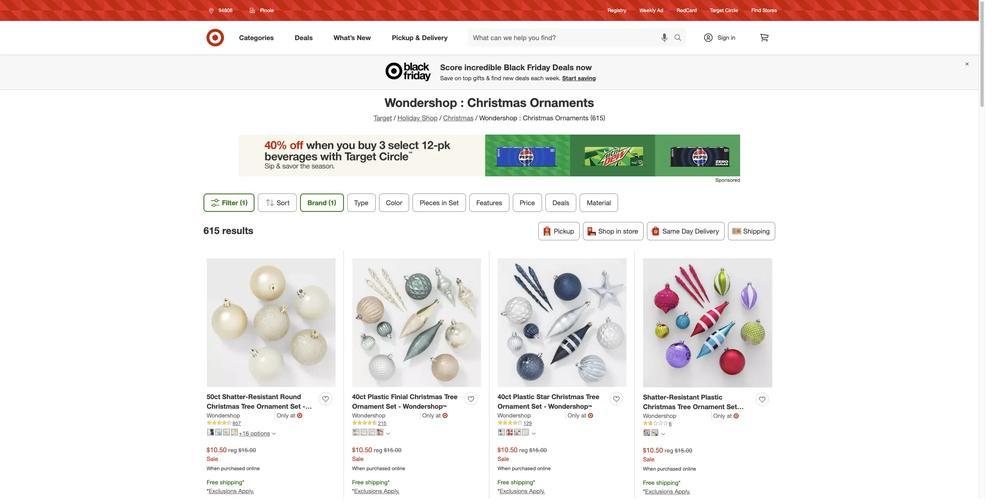 Task type: vqa. For each thing, say whether or not it's contained in the screenshot.
right by
no



Task type: describe. For each thing, give the bounding box(es) containing it.
on
[[455, 74, 461, 82]]

day
[[682, 227, 693, 235]]

in for shop
[[616, 227, 621, 235]]

$10.50 reg $15.00 sale when purchased online for shatter-resistant plastic christmas tree ornament set 40pc - wondershop™
[[643, 446, 696, 472]]

857
[[233, 420, 241, 426]]

deals for deals 'button' at the top right
[[552, 199, 569, 207]]

material button
[[580, 194, 618, 212]]

at for 50ct shatter-resistant round christmas tree ornament set - wondershop™
[[290, 412, 295, 419]]

search button
[[671, 28, 691, 48]]

plastic for star
[[513, 393, 535, 401]]

color button
[[379, 194, 409, 212]]

$15.00 for plastic
[[675, 447, 693, 454]]

material
[[587, 199, 611, 207]]

weekly ad
[[640, 7, 664, 14]]

all colors element for 40ct plastic finial christmas tree ornament set - wondershop™
[[386, 431, 390, 436]]

shipping for 40ct plastic star christmas tree ornament set - wondershop™
[[511, 479, 533, 486]]

1 horizontal spatial target
[[710, 7, 724, 14]]

apply. for 40ct plastic finial christmas tree ornament set - wondershop™
[[384, 488, 400, 495]]

filter (1) button
[[204, 194, 254, 212]]

wondershop up holiday shop link
[[385, 95, 457, 110]]

sign
[[718, 34, 730, 41]]

find
[[492, 74, 501, 82]]

target circle link
[[710, 7, 738, 14]]

reg for shatter-resistant plastic christmas tree ornament set 40pc - wondershop™
[[665, 447, 673, 454]]

sponsored
[[716, 177, 740, 183]]

advertisement region
[[239, 135, 740, 176]]

round
[[280, 393, 301, 401]]

all colors + 16 more colors image
[[272, 432, 276, 436]]

pinole button
[[245, 3, 279, 18]]

new
[[503, 74, 514, 82]]

shop inside button
[[599, 227, 614, 235]]

1 vertical spatial :
[[519, 114, 521, 122]]

pieces in set button
[[413, 194, 466, 212]]

sale for 40ct plastic finial christmas tree ornament set - wondershop™
[[352, 455, 364, 462]]

what's new
[[334, 33, 371, 42]]

shipping for 50ct shatter-resistant round christmas tree ornament set - wondershop™
[[220, 479, 242, 486]]

ornament inside 50ct shatter-resistant round christmas tree ornament set - wondershop™
[[257, 402, 288, 410]]

$15.00 for star
[[530, 446, 547, 454]]

star
[[537, 393, 550, 401]]

40ct plastic finial christmas tree ornament set - wondershop™
[[352, 393, 458, 410]]

only at ¬ for shatter-resistant plastic christmas tree ornament set 40pc - wondershop™
[[713, 412, 739, 420]]

0 vertical spatial :
[[461, 95, 464, 110]]

sort
[[277, 199, 289, 207]]

results
[[222, 224, 253, 236]]

what's new link
[[327, 28, 382, 47]]

purchased for 50ct shatter-resistant round christmas tree ornament set - wondershop™
[[221, 465, 245, 471]]

129
[[524, 420, 532, 426]]

all colors image for 40pc
[[661, 432, 665, 436]]

94806 button
[[204, 3, 241, 18]]

¬ for 50ct shatter-resistant round christmas tree ornament set - wondershop™
[[297, 411, 302, 420]]

exclusions apply. link for 50ct shatter-resistant round christmas tree ornament set - wondershop™
[[209, 488, 254, 495]]

$10.50 for shatter-resistant plastic christmas tree ornament set 40pc - wondershop™
[[643, 446, 663, 454]]

price
[[520, 199, 535, 207]]

sort button
[[258, 194, 296, 212]]

wondershop™ inside 40ct plastic finial christmas tree ornament set - wondershop™
[[403, 402, 447, 410]]

+16 options button
[[203, 427, 279, 440]]

only at ¬ for 40ct plastic finial christmas tree ornament set - wondershop™
[[422, 411, 448, 420]]

215 link
[[352, 420, 481, 427]]

filter (1)
[[222, 199, 248, 207]]

all colors image
[[386, 432, 390, 436]]

at for 40ct plastic finial christmas tree ornament set - wondershop™
[[436, 412, 441, 419]]

1 vertical spatial ornaments
[[555, 114, 589, 122]]

- inside shatter-resistant plastic christmas tree ornament set 40pc - wondershop™
[[660, 412, 663, 420]]

weekly
[[640, 7, 656, 14]]

40ct plastic star christmas tree ornament set - wondershop™
[[498, 393, 600, 410]]

same day delivery
[[663, 227, 719, 235]]

store
[[623, 227, 638, 235]]

plastic inside shatter-resistant plastic christmas tree ornament set 40pc - wondershop™
[[701, 393, 723, 401]]

exclusions for 40ct plastic finial christmas tree ornament set - wondershop™
[[354, 488, 382, 495]]

start
[[562, 74, 576, 82]]

brand (1)
[[307, 199, 336, 207]]

pieces in set
[[420, 199, 459, 207]]

6 link
[[643, 420, 772, 427]]

tree for shatter-resistant plastic christmas tree ornament set 40pc - wondershop™
[[678, 403, 691, 411]]

tree inside 50ct shatter-resistant round christmas tree ornament set - wondershop™
[[241, 402, 255, 410]]

& inside score incredible black friday deals now save on top gifts & find new deals each week. start saving
[[486, 74, 490, 82]]

sale for 50ct shatter-resistant round christmas tree ornament set - wondershop™
[[207, 455, 218, 462]]

dark blue/silver image
[[498, 429, 505, 436]]

plastic for finial
[[368, 393, 389, 401]]

40ct plastic finial christmas tree ornament set - wondershop™ link
[[352, 392, 461, 411]]

tree for 40ct plastic star christmas tree ornament set - wondershop™
[[586, 393, 600, 401]]

¬ for 40ct plastic star christmas tree ornament set - wondershop™
[[588, 411, 593, 420]]

wondershop link for finial
[[352, 411, 421, 420]]

$10.50 reg $15.00 sale when purchased online for 50ct shatter-resistant round christmas tree ornament set - wondershop™
[[207, 446, 260, 471]]

free shipping * * exclusions apply. for 40ct plastic star christmas tree ornament set - wondershop™
[[498, 479, 545, 495]]

857 link
[[207, 420, 335, 427]]

christmas inside 50ct shatter-resistant round christmas tree ornament set - wondershop™
[[207, 402, 239, 410]]

candy white/champagne image
[[223, 429, 230, 436]]

wondershop™ inside 50ct shatter-resistant round christmas tree ornament set - wondershop™
[[207, 412, 251, 420]]

set for 40ct plastic finial christmas tree ornament set - wondershop™
[[386, 402, 397, 410]]

apply. for 50ct shatter-resistant round christmas tree ornament set - wondershop™
[[238, 488, 254, 495]]

shop in store button
[[583, 222, 644, 240]]

find stores link
[[752, 7, 777, 14]]

christmas down find
[[467, 95, 527, 110]]

wondershop link for resistant
[[207, 411, 275, 420]]

40ct for 40ct plastic star christmas tree ornament set - wondershop™
[[498, 393, 511, 401]]

wondershop for shatter-resistant plastic christmas tree ornament set 40pc - wondershop™
[[643, 412, 677, 419]]

exclusions for 40ct plastic star christmas tree ornament set - wondershop™
[[500, 488, 528, 495]]

1 / from the left
[[394, 114, 396, 122]]

incredible
[[465, 62, 502, 72]]

615 results
[[204, 224, 253, 236]]

set inside 50ct shatter-resistant round christmas tree ornament set - wondershop™
[[290, 402, 301, 410]]

when for 40ct plastic finial christmas tree ornament set - wondershop™
[[352, 465, 365, 471]]

all colors element for 40ct plastic star christmas tree ornament set - wondershop™
[[532, 431, 535, 436]]

tree for 40ct plastic finial christmas tree ornament set - wondershop™
[[444, 393, 458, 401]]

filter
[[222, 199, 238, 207]]

score
[[440, 62, 462, 72]]

brand
[[307, 199, 327, 207]]

categories
[[239, 33, 274, 42]]

¬ for 40ct plastic finial christmas tree ornament set - wondershop™
[[443, 411, 448, 420]]

deals inside score incredible black friday deals now save on top gifts & find new deals each week. start saving
[[553, 62, 574, 72]]

shipping
[[744, 227, 770, 235]]

pickup & delivery link
[[385, 28, 458, 47]]

registry
[[608, 7, 626, 14]]

(615)
[[591, 114, 605, 122]]

215
[[378, 420, 387, 426]]

save
[[440, 74, 453, 82]]

all colors image for -
[[532, 432, 535, 436]]

free for 40ct plastic star christmas tree ornament set - wondershop™
[[498, 479, 509, 486]]

delivery for same day delivery
[[695, 227, 719, 235]]

shipping for 40ct plastic finial christmas tree ornament set - wondershop™
[[365, 479, 388, 486]]

at for 40ct plastic star christmas tree ornament set - wondershop™
[[581, 412, 586, 419]]

score incredible black friday deals now save on top gifts & find new deals each week. start saving
[[440, 62, 596, 82]]

find stores
[[752, 7, 777, 14]]

$15.00 for finial
[[384, 446, 402, 454]]

all colors + 16 more colors element
[[272, 431, 276, 436]]

friday
[[527, 62, 550, 72]]

same day delivery button
[[647, 222, 725, 240]]

pickup button
[[539, 222, 580, 240]]

type
[[354, 199, 368, 207]]

sign in link
[[696, 28, 749, 47]]

$10.50 reg $15.00 sale when purchased online for 40ct plastic finial christmas tree ornament set - wondershop™
[[352, 446, 405, 471]]

pickup for pickup
[[554, 227, 574, 235]]

pickup & delivery
[[392, 33, 448, 42]]

finial
[[391, 393, 408, 401]]

redcard link
[[677, 7, 697, 14]]

week.
[[545, 74, 561, 82]]

saving
[[578, 74, 596, 82]]



Task type: locate. For each thing, give the bounding box(es) containing it.
new
[[357, 33, 371, 42]]

weekly ad link
[[640, 7, 664, 14]]

shop in store
[[599, 227, 638, 235]]

all colors image
[[532, 432, 535, 436], [661, 432, 665, 436]]

only for resistant
[[277, 412, 289, 419]]

ornament for shatter-resistant plastic christmas tree ornament set 40pc - wondershop™
[[693, 403, 725, 411]]

in for sign
[[731, 34, 736, 41]]

at up the 215 link
[[436, 412, 441, 419]]

categories link
[[232, 28, 284, 47]]

delivery up score on the left top
[[422, 33, 448, 42]]

deals button
[[545, 194, 576, 212]]

plastic inside 40ct plastic finial christmas tree ornament set - wondershop™
[[368, 393, 389, 401]]

wondershop™ up 129 link
[[548, 402, 592, 410]]

- inside 40ct plastic finial christmas tree ornament set - wondershop™
[[398, 402, 401, 410]]

40ct plastic star christmas tree ornament set - wondershop™ image
[[498, 259, 626, 387], [498, 259, 626, 387]]

2 40ct from the left
[[498, 393, 511, 401]]

ornament inside 40ct plastic star christmas tree ornament set - wondershop™
[[498, 402, 530, 410]]

0 vertical spatial &
[[416, 33, 420, 42]]

1 horizontal spatial resistant
[[669, 393, 699, 401]]

black
[[504, 62, 525, 72]]

ornament up 129
[[498, 402, 530, 410]]

0 vertical spatial pickup
[[392, 33, 414, 42]]

target link
[[374, 114, 392, 122]]

deals link
[[288, 28, 323, 47]]

purchased down all colors icon
[[367, 465, 390, 471]]

sale down pale teal/gold/slate image
[[352, 455, 364, 462]]

christmas inside 40ct plastic finial christmas tree ornament set - wondershop™
[[410, 393, 442, 401]]

at up 6 link
[[727, 412, 732, 419]]

purchased down the black/white/gold icon
[[658, 466, 681, 472]]

ornament up 215
[[352, 402, 384, 410]]

ornament for 40ct plastic star christmas tree ornament set - wondershop™
[[498, 402, 530, 410]]

(1) for filter (1)
[[240, 199, 248, 207]]

shipping button
[[728, 222, 775, 240]]

shop
[[422, 114, 438, 122], [599, 227, 614, 235]]

reg for 40ct plastic finial christmas tree ornament set - wondershop™
[[374, 446, 382, 454]]

$10.50 for 40ct plastic finial christmas tree ornament set - wondershop™
[[352, 446, 372, 454]]

1 horizontal spatial shop
[[599, 227, 614, 235]]

$10.50 down blue/silver icon
[[207, 446, 227, 454]]

0 horizontal spatial resistant
[[248, 393, 278, 401]]

free shipping * * exclusions apply. for 40ct plastic finial christmas tree ornament set - wondershop™
[[352, 479, 400, 495]]

50ct shatter-resistant round christmas tree ornament set - wondershop™ image
[[207, 259, 335, 387], [207, 259, 335, 387]]

christmas right the star
[[552, 393, 584, 401]]

40ct plastic finial christmas tree ornament set - wondershop™ image
[[352, 259, 481, 387], [352, 259, 481, 387]]

options
[[251, 430, 270, 437]]

only up 857 "link" on the bottom of the page
[[277, 412, 289, 419]]

when down black/white icon in the left of the page
[[207, 465, 220, 471]]

*
[[242, 479, 244, 486], [388, 479, 390, 486], [533, 479, 535, 486], [679, 479, 681, 486], [207, 488, 209, 495], [352, 488, 354, 495], [498, 488, 500, 495], [643, 488, 645, 495]]

1 horizontal spatial pickup
[[554, 227, 574, 235]]

stores
[[763, 7, 777, 14]]

free
[[207, 479, 218, 486], [352, 479, 364, 486], [498, 479, 509, 486], [643, 479, 655, 486]]

free shipping * * exclusions apply. for 50ct shatter-resistant round christmas tree ornament set - wondershop™
[[207, 479, 254, 495]]

target circle
[[710, 7, 738, 14]]

set inside button
[[449, 199, 459, 207]]

purchased for 40ct plastic star christmas tree ornament set - wondershop™
[[512, 465, 536, 471]]

- right 40pc on the right bottom of the page
[[660, 412, 663, 420]]

set inside 40ct plastic star christmas tree ornament set - wondershop™
[[531, 402, 542, 410]]

reg for 50ct shatter-resistant round christmas tree ornament set - wondershop™
[[228, 446, 237, 454]]

only up the 215 link
[[422, 412, 434, 419]]

only for plastic
[[713, 412, 725, 419]]

plastic inside 40ct plastic star christmas tree ornament set - wondershop™
[[513, 393, 535, 401]]

pink/champagne image
[[369, 429, 375, 436]]

0 horizontal spatial shop
[[422, 114, 438, 122]]

1 horizontal spatial :
[[519, 114, 521, 122]]

in
[[731, 34, 736, 41], [442, 199, 447, 207], [616, 227, 621, 235]]

pinole
[[260, 7, 274, 13]]

1 horizontal spatial 40ct
[[498, 393, 511, 401]]

615
[[204, 224, 220, 236]]

christmas down on
[[443, 114, 474, 122]]

$10.50 down red icon
[[498, 446, 518, 454]]

now
[[576, 62, 592, 72]]

wondershop for 50ct shatter-resistant round christmas tree ornament set - wondershop™
[[207, 412, 240, 419]]

2 horizontal spatial all colors element
[[661, 431, 665, 436]]

set inside 40ct plastic finial christmas tree ornament set - wondershop™
[[386, 402, 397, 410]]

deals
[[295, 33, 313, 42], [553, 62, 574, 72], [552, 199, 569, 207]]

at up 129 link
[[581, 412, 586, 419]]

plastic left the star
[[513, 393, 535, 401]]

40ct for 40ct plastic finial christmas tree ornament set - wondershop™
[[352, 393, 366, 401]]

$10.50
[[207, 446, 227, 454], [352, 446, 372, 454], [498, 446, 518, 454], [643, 446, 663, 454]]

$15.00 for resistant
[[239, 446, 256, 454]]

1 horizontal spatial all colors image
[[661, 432, 665, 436]]

when for 40ct plastic star christmas tree ornament set - wondershop™
[[498, 465, 511, 471]]

0 vertical spatial ornaments
[[530, 95, 594, 110]]

wondershop link up 215
[[352, 411, 421, 420]]

$10.50 reg $15.00 sale when purchased online down champagne image
[[207, 446, 260, 471]]

when down dark blue/silver 'icon'
[[498, 465, 511, 471]]

set for shatter-resistant plastic christmas tree ornament set 40pc - wondershop™
[[727, 403, 737, 411]]

- inside 40ct plastic star christmas tree ornament set - wondershop™
[[544, 402, 547, 410]]

brights image
[[644, 429, 650, 436]]

/ right target link
[[394, 114, 396, 122]]

pieces
[[420, 199, 440, 207]]

40ct inside 40ct plastic finial christmas tree ornament set - wondershop™
[[352, 393, 366, 401]]

wondershop™ up the 215 link
[[403, 402, 447, 410]]

only at ¬ for 40ct plastic star christmas tree ornament set - wondershop™
[[568, 411, 593, 420]]

shatter-resistant plastic christmas tree ornament set 40pc - wondershop™ image
[[643, 259, 772, 388], [643, 259, 772, 388]]

only for finial
[[422, 412, 434, 419]]

free for 40ct plastic finial christmas tree ornament set - wondershop™
[[352, 479, 364, 486]]

circle
[[725, 7, 738, 14]]

ad
[[657, 7, 664, 14]]

0 horizontal spatial (1)
[[240, 199, 248, 207]]

christmas right finial at the left
[[410, 393, 442, 401]]

set
[[449, 199, 459, 207], [290, 402, 301, 410], [386, 402, 397, 410], [531, 402, 542, 410], [727, 403, 737, 411]]

40ct up dark blue/silver 'icon'
[[498, 393, 511, 401]]

pickup inside button
[[554, 227, 574, 235]]

0 horizontal spatial shatter-
[[222, 393, 248, 401]]

black/white/gold image
[[652, 429, 658, 436]]

all colors element for shatter-resistant plastic christmas tree ornament set 40pc - wondershop™
[[661, 431, 665, 436]]

1 horizontal spatial delivery
[[695, 227, 719, 235]]

in right pieces
[[442, 199, 447, 207]]

target left circle
[[710, 7, 724, 14]]

when down brights image
[[643, 466, 656, 472]]

$15.00 down the +16
[[239, 446, 256, 454]]

0 horizontal spatial all colors element
[[386, 431, 390, 436]]

pale teal/gold/slate image
[[353, 429, 359, 436]]

129 link
[[498, 420, 626, 427]]

wondershop for 40ct plastic finial christmas tree ornament set - wondershop™
[[352, 412, 386, 419]]

exclusions apply. link for 40ct plastic star christmas tree ornament set - wondershop™
[[500, 488, 545, 495]]

1 horizontal spatial all colors element
[[532, 431, 535, 436]]

black/white image
[[207, 429, 214, 436]]

wondershop™ up candy white/champagne image
[[207, 412, 251, 420]]

wondershop link up 857
[[207, 411, 275, 420]]

exclusions apply. link
[[209, 488, 254, 495], [354, 488, 400, 495], [500, 488, 545, 495], [645, 488, 691, 495]]

1 horizontal spatial (1)
[[328, 199, 336, 207]]

wondershop for 40ct plastic star christmas tree ornament set - wondershop™
[[498, 412, 531, 419]]

2 horizontal spatial in
[[731, 34, 736, 41]]

resistant up 6
[[669, 393, 699, 401]]

reg for 40ct plastic star christmas tree ornament set - wondershop™
[[519, 446, 528, 454]]

1 vertical spatial pickup
[[554, 227, 574, 235]]

tree inside shatter-resistant plastic christmas tree ornament set 40pc - wondershop™
[[678, 403, 691, 411]]

$15.00
[[239, 446, 256, 454], [384, 446, 402, 454], [530, 446, 547, 454], [675, 447, 693, 454]]

50ct shatter-resistant round christmas tree ornament set - wondershop™ link
[[207, 392, 316, 420]]

(1) right "brand"
[[328, 199, 336, 207]]

delivery for pickup & delivery
[[422, 33, 448, 42]]

+16 options
[[239, 430, 270, 437]]

0 vertical spatial target
[[710, 7, 724, 14]]

all colors element
[[386, 431, 390, 436], [532, 431, 535, 436], [661, 431, 665, 436]]

deals for deals link
[[295, 33, 313, 42]]

color
[[386, 199, 402, 207]]

what's
[[334, 33, 355, 42]]

sale down black/white icon in the left of the page
[[207, 455, 218, 462]]

apply. for 40ct plastic star christmas tree ornament set - wondershop™
[[529, 488, 545, 495]]

all colors element right the red/green/gold image
[[386, 431, 390, 436]]

40ct up pale teal/gold/slate image
[[352, 393, 366, 401]]

$10.50 down the black/white/gold icon
[[643, 446, 663, 454]]

resistant inside 50ct shatter-resistant round christmas tree ornament set - wondershop™
[[248, 393, 278, 401]]

wondershop link for plastic
[[643, 412, 712, 420]]

only for star
[[568, 412, 580, 419]]

$10.50 reg $15.00 sale when purchased online down the red/green/gold image
[[352, 446, 405, 471]]

sign in
[[718, 34, 736, 41]]

set for 40ct plastic star christmas tree ornament set - wondershop™
[[531, 402, 542, 410]]

wondershop™
[[403, 402, 447, 410], [548, 402, 592, 410], [207, 412, 251, 420], [665, 412, 709, 420]]

wondershop up 129
[[498, 412, 531, 419]]

shatter- up 40pc on the right bottom of the page
[[643, 393, 669, 401]]

shop left store
[[599, 227, 614, 235]]

registry link
[[608, 7, 626, 14]]

$10.50 for 40ct plastic star christmas tree ornament set - wondershop™
[[498, 446, 518, 454]]

2 horizontal spatial /
[[475, 114, 478, 122]]

delivery
[[422, 33, 448, 42], [695, 227, 719, 235]]

- up 857 "link" on the bottom of the page
[[303, 402, 305, 410]]

christmas link
[[443, 114, 474, 122]]

3 / from the left
[[475, 114, 478, 122]]

christmas inside 40ct plastic star christmas tree ornament set - wondershop™
[[552, 393, 584, 401]]

shatter- right 50ct
[[222, 393, 248, 401]]

set inside shatter-resistant plastic christmas tree ornament set 40pc - wondershop™
[[727, 403, 737, 411]]

silver image
[[522, 429, 529, 436]]

wondershop™ inside shatter-resistant plastic christmas tree ornament set 40pc - wondershop™
[[665, 412, 709, 420]]

set down the star
[[531, 402, 542, 410]]

$15.00 down 129
[[530, 446, 547, 454]]

wondershop up 215
[[352, 412, 386, 419]]

pickup for pickup & delivery
[[392, 33, 414, 42]]

in left store
[[616, 227, 621, 235]]

0 horizontal spatial all colors image
[[532, 432, 535, 436]]

0 horizontal spatial pickup
[[392, 33, 414, 42]]

wondershop up 857
[[207, 412, 240, 419]]

all colors element right silver icon
[[532, 431, 535, 436]]

pickup
[[392, 33, 414, 42], [554, 227, 574, 235]]

all colors element right the black/white/gold icon
[[661, 431, 665, 436]]

1 horizontal spatial in
[[616, 227, 621, 235]]

deals up start
[[553, 62, 574, 72]]

price button
[[513, 194, 542, 212]]

red/green/gold image
[[376, 429, 383, 436]]

gifts
[[473, 74, 485, 82]]

wondershop : christmas ornaments target / holiday shop / christmas / wondershop : christmas ornaments (615)
[[374, 95, 605, 122]]

+16
[[239, 430, 249, 437]]

purchased down silver icon
[[512, 465, 536, 471]]

2 / from the left
[[439, 114, 442, 122]]

¬ for shatter-resistant plastic christmas tree ornament set 40pc - wondershop™
[[734, 412, 739, 420]]

pickup right new at the left top of page
[[392, 33, 414, 42]]

candy champagne image
[[361, 429, 367, 436]]

christmas down each
[[523, 114, 554, 122]]

wondershop up the advertisement region
[[479, 114, 517, 122]]

: down deals
[[519, 114, 521, 122]]

wondershop™ right 40pc on the right bottom of the page
[[665, 412, 709, 420]]

40ct inside 40ct plastic star christmas tree ornament set - wondershop™
[[498, 393, 511, 401]]

delivery right "day"
[[695, 227, 719, 235]]

holiday
[[398, 114, 420, 122]]

1 horizontal spatial plastic
[[513, 393, 535, 401]]

free for 50ct shatter-resistant round christmas tree ornament set - wondershop™
[[207, 479, 218, 486]]

1 vertical spatial deals
[[553, 62, 574, 72]]

red/white/black/silver image
[[514, 429, 521, 436]]

- inside 50ct shatter-resistant round christmas tree ornament set - wondershop™
[[303, 402, 305, 410]]

all colors image right silver icon
[[532, 432, 535, 436]]

when down pale teal/gold/slate image
[[352, 465, 365, 471]]

¬
[[297, 411, 302, 420], [443, 411, 448, 420], [588, 411, 593, 420], [734, 412, 739, 420]]

deals left what's
[[295, 33, 313, 42]]

0 horizontal spatial delivery
[[422, 33, 448, 42]]

2 vertical spatial deals
[[552, 199, 569, 207]]

only at ¬ for 50ct shatter-resistant round christmas tree ornament set - wondershop™
[[277, 411, 302, 420]]

ornament up 6 link
[[693, 403, 725, 411]]

when for shatter-resistant plastic christmas tree ornament set 40pc - wondershop™
[[643, 466, 656, 472]]

: up the christmas 'link'
[[461, 95, 464, 110]]

0 horizontal spatial in
[[442, 199, 447, 207]]

only up 6 link
[[713, 412, 725, 419]]

$10.50 reg $15.00 sale when purchased online down silver icon
[[498, 446, 551, 471]]

only
[[277, 412, 289, 419], [422, 412, 434, 419], [568, 412, 580, 419], [713, 412, 725, 419]]

features
[[476, 199, 502, 207]]

2 (1) from the left
[[328, 199, 336, 207]]

tree inside 40ct plastic star christmas tree ornament set - wondershop™
[[586, 393, 600, 401]]

in for pieces
[[442, 199, 447, 207]]

40pc
[[643, 412, 659, 420]]

delivery inside button
[[695, 227, 719, 235]]

purchased down +16 options dropdown button
[[221, 465, 245, 471]]

set down finial at the left
[[386, 402, 397, 410]]

reg down champagne image
[[228, 446, 237, 454]]

$10.50 reg $15.00 sale when purchased online for 40ct plastic star christmas tree ornament set - wondershop™
[[498, 446, 551, 471]]

deals inside 'button'
[[552, 199, 569, 207]]

What can we help you find? suggestions appear below search field
[[468, 28, 676, 47]]

0 horizontal spatial target
[[374, 114, 392, 122]]

sale for 40ct plastic star christmas tree ornament set - wondershop™
[[498, 455, 509, 462]]

ornament for 40ct plastic finial christmas tree ornament set - wondershop™
[[352, 402, 384, 410]]

online for resistant
[[246, 465, 260, 471]]

purchased for 40ct plastic finial christmas tree ornament set - wondershop™
[[367, 465, 390, 471]]

2 horizontal spatial plastic
[[701, 393, 723, 401]]

wondershop link for star
[[498, 411, 566, 420]]

$10.50 reg $15.00 sale when purchased online down the black/white/gold icon
[[643, 446, 696, 472]]

sale for shatter-resistant plastic christmas tree ornament set 40pc - wondershop™
[[643, 456, 655, 463]]

(1) for brand (1)
[[328, 199, 336, 207]]

(1) right filter
[[240, 199, 248, 207]]

$15.00 down all colors icon
[[384, 446, 402, 454]]

target left holiday
[[374, 114, 392, 122]]

in right sign
[[731, 34, 736, 41]]

- down the star
[[544, 402, 547, 410]]

deals up pickup button
[[552, 199, 569, 207]]

1 horizontal spatial /
[[439, 114, 442, 122]]

/ right the christmas 'link'
[[475, 114, 478, 122]]

ornaments down start
[[530, 95, 594, 110]]

deals
[[515, 74, 529, 82]]

set down round at the left bottom of page
[[290, 402, 301, 410]]

online for plastic
[[683, 466, 696, 472]]

$15.00 down 6 link
[[675, 447, 693, 454]]

set up 6 link
[[727, 403, 737, 411]]

shatter-resistant plastic christmas tree ornament set 40pc - wondershop™ link
[[643, 393, 753, 420]]

0 horizontal spatial :
[[461, 95, 464, 110]]

ornament inside 40ct plastic finial christmas tree ornament set - wondershop™
[[352, 402, 384, 410]]

christmas down 50ct
[[207, 402, 239, 410]]

6
[[669, 420, 672, 427]]

shop inside the wondershop : christmas ornaments target / holiday shop / christmas / wondershop : christmas ornaments (615)
[[422, 114, 438, 122]]

christmas inside shatter-resistant plastic christmas tree ornament set 40pc - wondershop™
[[643, 403, 676, 411]]

at down round at the left bottom of page
[[290, 412, 295, 419]]

1 (1) from the left
[[240, 199, 248, 207]]

resistant inside shatter-resistant plastic christmas tree ornament set 40pc - wondershop™
[[669, 393, 699, 401]]

reg down the red/green/gold image
[[374, 446, 382, 454]]

1 40ct from the left
[[352, 393, 366, 401]]

search
[[671, 34, 691, 42]]

$10.50 down candy champagne icon
[[352, 446, 372, 454]]

shipping
[[220, 479, 242, 486], [365, 479, 388, 486], [511, 479, 533, 486], [656, 479, 679, 486]]

ornaments
[[530, 95, 594, 110], [555, 114, 589, 122]]

0 horizontal spatial &
[[416, 33, 420, 42]]

blue/silver image
[[215, 429, 222, 436]]

when for 50ct shatter-resistant round christmas tree ornament set - wondershop™
[[207, 465, 220, 471]]

50ct
[[207, 393, 220, 401]]

redcard
[[677, 7, 697, 14]]

0 vertical spatial in
[[731, 34, 736, 41]]

at for shatter-resistant plastic christmas tree ornament set 40pc - wondershop™
[[727, 412, 732, 419]]

online for star
[[537, 465, 551, 471]]

shatter- inside 50ct shatter-resistant round christmas tree ornament set - wondershop™
[[222, 393, 248, 401]]

shop right holiday
[[422, 114, 438, 122]]

ornament up 857 "link" on the bottom of the page
[[257, 402, 288, 410]]

each
[[531, 74, 544, 82]]

sale down dark blue/silver 'icon'
[[498, 455, 509, 462]]

target inside the wondershop : christmas ornaments target / holiday shop / christmas / wondershop : christmas ornaments (615)
[[374, 114, 392, 122]]

2 vertical spatial in
[[616, 227, 621, 235]]

online for finial
[[392, 465, 405, 471]]

wondershop™ inside 40ct plastic star christmas tree ornament set - wondershop™
[[548, 402, 592, 410]]

reg down 6
[[665, 447, 673, 454]]

- down finial at the left
[[398, 402, 401, 410]]

(1) inside filter (1) button
[[240, 199, 248, 207]]

$10.50 for 50ct shatter-resistant round christmas tree ornament set - wondershop™
[[207, 446, 227, 454]]

1 vertical spatial shop
[[599, 227, 614, 235]]

shatter-resistant plastic christmas tree ornament set 40pc - wondershop™
[[643, 393, 737, 420]]

only up 129 link
[[568, 412, 580, 419]]

1 horizontal spatial &
[[486, 74, 490, 82]]

1 vertical spatial target
[[374, 114, 392, 122]]

purchased for shatter-resistant plastic christmas tree ornament set 40pc - wondershop™
[[658, 466, 681, 472]]

champagne image
[[231, 429, 238, 436]]

free shipping * * exclusions apply.
[[207, 479, 254, 495], [352, 479, 400, 495], [498, 479, 545, 495], [643, 479, 691, 495]]

wondershop link
[[207, 411, 275, 420], [352, 411, 421, 420], [498, 411, 566, 420], [643, 412, 712, 420]]

plastic up 6 link
[[701, 393, 723, 401]]

0 vertical spatial delivery
[[422, 33, 448, 42]]

holiday shop link
[[398, 114, 438, 122]]

ornament inside shatter-resistant plastic christmas tree ornament set 40pc - wondershop™
[[693, 403, 725, 411]]

resistant left round at the left bottom of page
[[248, 393, 278, 401]]

pickup down deals 'button' at the top right
[[554, 227, 574, 235]]

0 vertical spatial deals
[[295, 33, 313, 42]]

tree inside 40ct plastic finial christmas tree ornament set - wondershop™
[[444, 393, 458, 401]]

shatter- inside shatter-resistant plastic christmas tree ornament set 40pc - wondershop™
[[643, 393, 669, 401]]

type button
[[347, 194, 375, 212]]

red image
[[506, 429, 513, 436]]

0 horizontal spatial plastic
[[368, 393, 389, 401]]

features button
[[469, 194, 509, 212]]

0 horizontal spatial 40ct
[[352, 393, 366, 401]]

purchased
[[221, 465, 245, 471], [367, 465, 390, 471], [512, 465, 536, 471], [658, 466, 681, 472]]

wondershop up 6
[[643, 412, 677, 419]]

wondershop link up 6
[[643, 412, 712, 420]]

0 vertical spatial shop
[[422, 114, 438, 122]]

1 horizontal spatial shatter-
[[643, 393, 669, 401]]

40ct plastic star christmas tree ornament set - wondershop™ link
[[498, 392, 607, 411]]

1 vertical spatial in
[[442, 199, 447, 207]]

set right pieces
[[449, 199, 459, 207]]

resistant
[[248, 393, 278, 401], [669, 393, 699, 401]]

0 horizontal spatial /
[[394, 114, 396, 122]]

find
[[752, 7, 761, 14]]

exclusions for 50ct shatter-resistant round christmas tree ornament set - wondershop™
[[209, 488, 237, 495]]

sale down brights image
[[643, 456, 655, 463]]

1 vertical spatial delivery
[[695, 227, 719, 235]]

exclusions
[[209, 488, 237, 495], [354, 488, 382, 495], [500, 488, 528, 495], [645, 488, 673, 495]]

exclusions apply. link for 40ct plastic finial christmas tree ornament set - wondershop™
[[354, 488, 400, 495]]

1 vertical spatial &
[[486, 74, 490, 82]]



